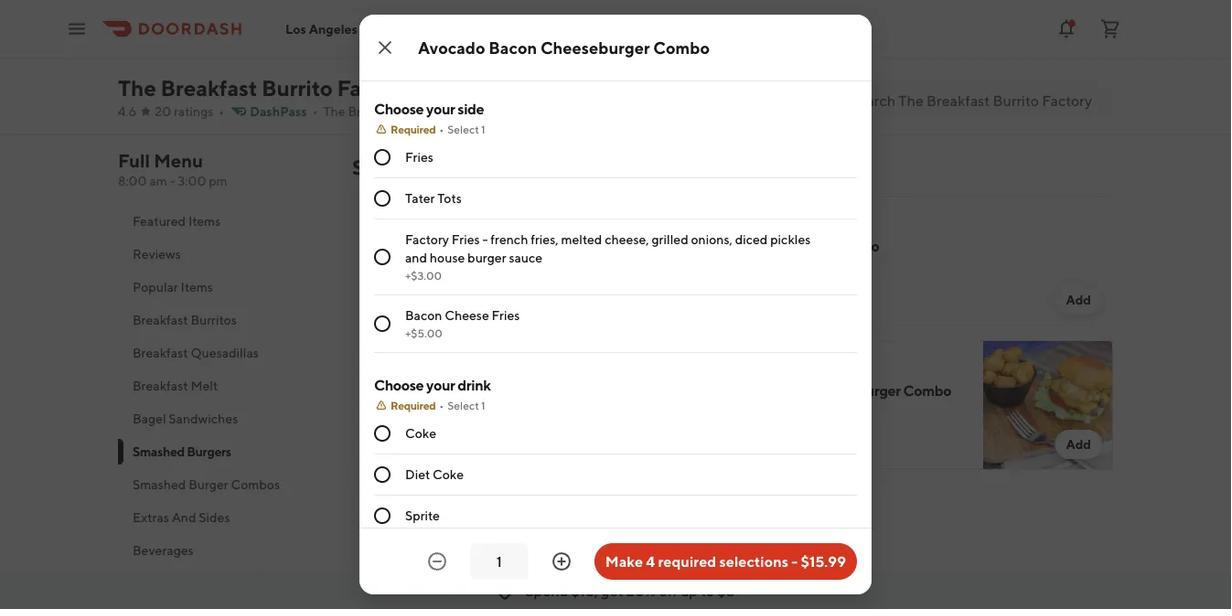 Task type: vqa. For each thing, say whether or not it's contained in the screenshot.
• Select 1 in the Choose your drink group
yes



Task type: describe. For each thing, give the bounding box(es) containing it.
tots
[[438, 191, 462, 206]]

bacon cheese fries +$5.00
[[405, 308, 520, 339]]

with
[[496, 34, 521, 49]]

Tater Tots radio
[[374, 190, 391, 207]]

bacon inside bacon cheese fries +$5.00
[[405, 308, 442, 323]]

bacon inside avocado bacon cheeseburger smashed beef patties with american cheese, house sauce $11.99
[[426, 11, 467, 28]]

notification bell image
[[1056, 18, 1078, 40]]

selections
[[720, 553, 789, 571]]

factory fries - french fries, melted cheese, grilled onions, diced pickles and house burger sauce +$3.00
[[405, 232, 811, 282]]

4
[[646, 553, 655, 571]]

1 for choose your side
[[481, 123, 486, 135]]

bagel
[[133, 411, 166, 426]]

required
[[658, 553, 717, 571]]

cheese, inside factory fries - french fries, melted cheese, grilled onions, diced pickles and house burger sauce +$3.00
[[605, 232, 649, 247]]

quesadillas
[[191, 345, 259, 361]]

decrease quantity by 1 image
[[426, 551, 448, 573]]

extras
[[133, 510, 169, 525]]

• right ratings
[[219, 104, 224, 119]]

smashed inside avocado bacon cheeseburger smashed beef patties with american cheese, house sauce $11.99
[[367, 34, 420, 49]]

triple
[[367, 527, 403, 544]]

cheese for fries
[[445, 308, 489, 323]]

+$5.00
[[405, 327, 443, 339]]

bagel sandwiches button
[[118, 403, 330, 436]]

1 vertical spatial factory
[[449, 104, 493, 119]]

3:00
[[178, 173, 206, 188]]

melt
[[191, 378, 218, 393]]

fries inside factory fries - french fries, melted cheese, grilled onions, diced pickles and house burger sauce +$3.00
[[452, 232, 480, 247]]

burger
[[468, 250, 507, 265]]

reviews
[[133, 247, 181, 262]]

Fries radio
[[374, 149, 391, 166]]

add for double cheese burger combo
[[1066, 437, 1092, 452]]

featured items button
[[118, 205, 330, 238]]

drink
[[458, 377, 491, 394]]

double cheese burger combo image
[[984, 340, 1114, 470]]

2 $11.99 from the top
[[367, 409, 403, 425]]

8:00
[[118, 173, 147, 188]]

pickles
[[771, 232, 811, 247]]

french
[[491, 232, 528, 247]]

avocado bacon cheeseburger combo image
[[596, 196, 726, 326]]

1 vertical spatial coke
[[433, 467, 464, 482]]

0 vertical spatial the
[[118, 75, 156, 101]]

20
[[155, 104, 171, 119]]

1 horizontal spatial combos
[[502, 156, 577, 179]]

popular
[[133, 280, 178, 295]]

$11.99 inside avocado bacon cheeseburger smashed beef patties with american cheese, house sauce $11.99
[[367, 75, 403, 90]]

diced
[[735, 232, 768, 247]]

1 vertical spatial burrito
[[406, 104, 447, 119]]

melted
[[561, 232, 602, 247]]

smashed burger combos button
[[118, 469, 330, 501]]

beef
[[423, 34, 450, 49]]

featured items
[[133, 214, 221, 229]]

make
[[606, 553, 643, 571]]

beverages
[[133, 543, 194, 558]]

add for avocado bacon cheeseburger combo
[[678, 292, 704, 307]]

patties
[[453, 34, 493, 49]]

tater
[[405, 191, 435, 206]]

extras and sides
[[133, 510, 230, 525]]

none radio inside choose your side group
[[374, 316, 391, 332]]

los
[[285, 21, 306, 36]]

0 vertical spatial coke
[[405, 426, 436, 441]]

sauce inside avocado bacon cheeseburger smashed beef patties with american cheese, house sauce $11.99
[[452, 53, 485, 68]]

smashed burgers
[[133, 444, 231, 459]]

$15,
[[571, 582, 598, 600]]

cheeseburger inside avocado bacon cheeseburger smashed beef patties with american cheese, house sauce $11.99
[[470, 11, 562, 28]]

side
[[458, 100, 484, 118]]

angeles
[[309, 21, 358, 36]]

hamburger
[[755, 237, 829, 255]]

make 4 required selections - $15.99 button
[[595, 544, 857, 580]]

avocado bacon cheeseburger combo dialog
[[360, 0, 872, 595]]

breakfast for quesadillas
[[133, 345, 188, 361]]

spend $15, get 20% off up to $5
[[525, 582, 736, 600]]

avocado bacon cheeseburger image
[[596, 0, 726, 117]]

pm
[[209, 173, 228, 188]]

+$2.00
[[405, 50, 442, 63]]

house inside factory fries - french fries, melted cheese, grilled onions, diced pickles and house burger sauce +$3.00
[[430, 250, 465, 265]]

reviews button
[[118, 238, 330, 271]]

full
[[118, 150, 150, 172]]

1 horizontal spatial smashed burger combos
[[352, 156, 577, 179]]

20 ratings •
[[155, 104, 224, 119]]

breakfast melt
[[133, 378, 218, 393]]

diet coke
[[405, 467, 464, 482]]

beverages button
[[118, 534, 330, 567]]

4.6
[[118, 104, 137, 119]]

sandwiches
[[169, 411, 238, 426]]

am
[[149, 173, 167, 188]]

1 for choose your drink
[[481, 399, 486, 412]]

sauce inside factory fries - french fries, melted cheese, grilled onions, diced pickles and house burger sauce +$3.00
[[509, 250, 543, 265]]

• select 1 for drink
[[439, 399, 486, 412]]

breakfast burritos
[[133, 312, 237, 328]]

get
[[601, 582, 624, 600]]

onions,
[[691, 232, 733, 247]]

breakfast burritos button
[[118, 304, 330, 337]]

Item Search search field
[[850, 91, 1099, 111]]

breakfast up fries radio
[[348, 104, 404, 119]]

factory inside factory fries - french fries, melted cheese, grilled onions, diced pickles and house burger sauce +$3.00
[[405, 232, 449, 247]]

choose your side group
[[374, 99, 857, 353]]

- for full
[[170, 173, 175, 188]]

1 vertical spatial burger
[[857, 382, 901, 399]]

0 vertical spatial fries
[[405, 150, 434, 165]]

hamburger combo
[[755, 237, 880, 255]]

add button for avocado bacon cheeseburger combo
[[667, 285, 715, 315]]

+$3.00
[[405, 269, 442, 282]]

triple cheeseburger combo
[[367, 527, 549, 544]]

Sprite radio
[[374, 508, 391, 524]]

breakfast melt button
[[118, 370, 330, 403]]

add avocado +$2.00
[[405, 32, 485, 63]]

choose your side
[[374, 100, 484, 118]]

ratings
[[174, 104, 214, 119]]

smashed inside button
[[133, 477, 186, 492]]



Task type: locate. For each thing, give the bounding box(es) containing it.
1 • select 1 from the top
[[439, 123, 486, 135]]

- inside factory fries - french fries, melted cheese, grilled onions, diced pickles and house burger sauce +$3.00
[[483, 232, 488, 247]]

0 items, open order cart image
[[1100, 18, 1122, 40]]

make 4 required selections - $15.99
[[606, 553, 846, 571]]

combos inside smashed burger combos button
[[231, 477, 280, 492]]

sides
[[199, 510, 230, 525]]

avocado inside add avocado +$2.00
[[433, 32, 485, 47]]

required for choose your side
[[391, 123, 436, 135]]

burrito
[[262, 75, 333, 101], [406, 104, 447, 119]]

select for drink
[[448, 399, 479, 412]]

2 horizontal spatial -
[[792, 553, 798, 571]]

0 horizontal spatial cheese,
[[367, 53, 411, 68]]

0 vertical spatial burrito
[[262, 75, 333, 101]]

0 vertical spatial your
[[426, 100, 455, 118]]

0 vertical spatial $15.99
[[367, 265, 406, 280]]

0 horizontal spatial burrito
[[262, 75, 333, 101]]

smashed up extras at the left
[[133, 477, 186, 492]]

cheese down burger
[[445, 308, 489, 323]]

coke right coke option
[[405, 426, 436, 441]]

add for triple cheeseburger combo
[[678, 582, 704, 597]]

popular items button
[[118, 271, 330, 304]]

burger inside button
[[189, 477, 229, 492]]

cheeseburger inside dialog
[[541, 38, 650, 57]]

2 choose from the top
[[374, 377, 424, 394]]

combo inside dialog
[[654, 38, 710, 57]]

factory down close avocado bacon cheeseburger combo "icon"
[[337, 75, 413, 101]]

burrito up dashpass •
[[262, 75, 333, 101]]

1 vertical spatial cheese,
[[605, 232, 649, 247]]

None checkbox
[[374, 39, 391, 56]]

$15.99 right selections at the bottom of the page
[[801, 553, 846, 571]]

0 vertical spatial items
[[188, 214, 221, 229]]

0 horizontal spatial fries
[[405, 150, 434, 165]]

0 vertical spatial required
[[391, 123, 436, 135]]

1 vertical spatial required
[[391, 399, 436, 412]]

avocado bacon cheeseburger combo inside dialog
[[418, 38, 710, 57]]

20%
[[626, 582, 656, 600]]

items for popular items
[[181, 280, 213, 295]]

1 vertical spatial cheese
[[805, 382, 854, 399]]

cheese inside bacon cheese fries +$5.00
[[445, 308, 489, 323]]

2 vertical spatial factory
[[405, 232, 449, 247]]

0 vertical spatial -
[[170, 173, 175, 188]]

extras and sides button
[[118, 501, 330, 534]]

0 vertical spatial $11.99
[[367, 75, 403, 90]]

• select 1 down 'drink'
[[439, 399, 486, 412]]

• down choose your drink on the bottom left of the page
[[439, 399, 444, 412]]

burritos
[[191, 312, 237, 328]]

1 horizontal spatial cheese
[[805, 382, 854, 399]]

required inside choose your side group
[[391, 123, 436, 135]]

• select 1 inside choose your side group
[[439, 123, 486, 135]]

None radio
[[374, 249, 391, 265]]

fries,
[[531, 232, 559, 247]]

cheese, up choose your side
[[367, 53, 411, 68]]

required for choose your drink
[[391, 399, 436, 412]]

the breakfast burrito factory
[[118, 75, 413, 101], [323, 104, 493, 119]]

cheese, left grilled
[[605, 232, 649, 247]]

add avocado group
[[374, 0, 857, 77]]

avocado inside avocado bacon cheeseburger smashed beef patties with american cheese, house sauce $11.99
[[367, 11, 424, 28]]

factory down avocado bacon cheeseburger smashed beef patties with american cheese, house sauce $11.99
[[449, 104, 493, 119]]

1 vertical spatial your
[[426, 377, 455, 394]]

breakfast for melt
[[133, 378, 188, 393]]

add button
[[667, 285, 715, 315], [1055, 285, 1103, 315], [1055, 430, 1103, 459], [667, 575, 715, 604]]

smashed up tater tots radio at the left top
[[352, 156, 434, 179]]

breakfast down popular
[[133, 312, 188, 328]]

- for make
[[792, 553, 798, 571]]

0 horizontal spatial burger
[[189, 477, 229, 492]]

coke
[[405, 426, 436, 441], [433, 467, 464, 482]]

required down choose your drink on the bottom left of the page
[[391, 399, 436, 412]]

spend
[[525, 582, 568, 600]]

0 vertical spatial factory
[[337, 75, 413, 101]]

breakfast up ratings
[[161, 75, 257, 101]]

smashed up +$2.00
[[367, 34, 420, 49]]

house up "+$3.00"
[[430, 250, 465, 265]]

1 horizontal spatial sauce
[[509, 250, 543, 265]]

sauce down french
[[509, 250, 543, 265]]

your for drink
[[426, 377, 455, 394]]

breakfast for burritos
[[133, 312, 188, 328]]

to
[[701, 582, 715, 600]]

1 vertical spatial choose
[[374, 377, 424, 394]]

1 your from the top
[[426, 100, 455, 118]]

avocado bacon cheeseburger combo
[[418, 38, 710, 57], [367, 237, 613, 255]]

close avocado bacon cheeseburger combo image
[[374, 37, 396, 59]]

bacon up beef
[[426, 11, 467, 28]]

none checkbox inside add avocado group
[[374, 39, 391, 56]]

smashed
[[367, 34, 420, 49], [352, 156, 434, 179], [133, 444, 185, 459], [133, 477, 186, 492]]

2 required from the top
[[391, 399, 436, 412]]

combo
[[654, 38, 710, 57], [565, 237, 613, 255], [832, 237, 880, 255], [462, 382, 510, 399], [904, 382, 952, 399], [501, 527, 549, 544]]

avocado bacon cheeseburger smashed beef patties with american cheese, house sauce $11.99
[[367, 11, 580, 90]]

smashed burger combos down burgers
[[133, 477, 280, 492]]

1 vertical spatial the
[[323, 104, 346, 119]]

$5
[[718, 582, 736, 600]]

house
[[414, 53, 449, 68], [430, 250, 465, 265]]

choose your drink
[[374, 377, 491, 394]]

1 horizontal spatial -
[[483, 232, 488, 247]]

Coke radio
[[374, 425, 391, 442]]

1 horizontal spatial the
[[323, 104, 346, 119]]

1 down side
[[481, 123, 486, 135]]

• right dashpass
[[313, 104, 318, 119]]

0 vertical spatial cheese,
[[367, 53, 411, 68]]

factory up and
[[405, 232, 449, 247]]

breakfast inside breakfast burritos button
[[133, 312, 188, 328]]

and
[[172, 510, 196, 525]]

add inside add avocado +$2.00
[[405, 32, 430, 47]]

1 vertical spatial avocado bacon cheeseburger combo
[[367, 237, 613, 255]]

house inside avocado bacon cheeseburger smashed beef patties with american cheese, house sauce $11.99
[[414, 53, 449, 68]]

select down side
[[448, 123, 479, 135]]

add button for triple cheeseburger combo
[[667, 575, 715, 604]]

0 horizontal spatial $15.99
[[367, 265, 406, 280]]

- inside button
[[792, 553, 798, 571]]

the breakfast burrito factory up dashpass
[[118, 75, 413, 101]]

cheese right double
[[805, 382, 854, 399]]

- up burger
[[483, 232, 488, 247]]

1 vertical spatial house
[[430, 250, 465, 265]]

popular items
[[133, 280, 213, 295]]

Current quantity is 1 number field
[[481, 552, 518, 572]]

• inside choose your side group
[[439, 123, 444, 135]]

- inside full menu 8:00 am - 3:00 pm
[[170, 173, 175, 188]]

fries inside bacon cheese fries +$5.00
[[492, 308, 520, 323]]

open menu image
[[66, 18, 88, 40]]

$11.99 down close avocado bacon cheeseburger combo "icon"
[[367, 75, 403, 90]]

cheese, inside avocado bacon cheeseburger smashed beef patties with american cheese, house sauce $11.99
[[367, 53, 411, 68]]

0 horizontal spatial smashed burger combos
[[133, 477, 280, 492]]

2 horizontal spatial burger
[[857, 382, 901, 399]]

breakfast inside breakfast melt button
[[133, 378, 188, 393]]

breakfast up bagel
[[133, 378, 188, 393]]

smashed burger combos inside button
[[133, 477, 280, 492]]

dashpass •
[[250, 104, 318, 119]]

1 vertical spatial fries
[[452, 232, 480, 247]]

coke right diet
[[433, 467, 464, 482]]

double
[[755, 382, 802, 399]]

1 vertical spatial sauce
[[509, 250, 543, 265]]

items up breakfast burritos
[[181, 280, 213, 295]]

and
[[405, 250, 427, 265]]

add button for double cheese burger combo
[[1055, 430, 1103, 459]]

fries up burger
[[452, 232, 480, 247]]

1 vertical spatial -
[[483, 232, 488, 247]]

$11.99 up coke option
[[367, 409, 403, 425]]

• select 1 down side
[[439, 123, 486, 135]]

1 vertical spatial the breakfast burrito factory
[[323, 104, 493, 119]]

add
[[405, 32, 430, 47], [678, 292, 704, 307], [1066, 292, 1092, 307], [1066, 437, 1092, 452], [678, 582, 704, 597]]

1 required from the top
[[391, 123, 436, 135]]

1 vertical spatial items
[[181, 280, 213, 295]]

2 vertical spatial burger
[[189, 477, 229, 492]]

choose up coke option
[[374, 377, 424, 394]]

- right selections at the bottom of the page
[[792, 553, 798, 571]]

combos
[[502, 156, 577, 179], [231, 477, 280, 492]]

burgers
[[187, 444, 231, 459]]

factory
[[337, 75, 413, 101], [449, 104, 493, 119], [405, 232, 449, 247]]

cheese for burger
[[805, 382, 854, 399]]

bacon up +$5.00 on the bottom of page
[[405, 308, 442, 323]]

the right dashpass •
[[323, 104, 346, 119]]

1 vertical spatial $11.99
[[367, 409, 403, 425]]

american
[[524, 34, 580, 49]]

breakfast up breakfast melt
[[133, 345, 188, 361]]

0 vertical spatial house
[[414, 53, 449, 68]]

1 horizontal spatial burrito
[[406, 104, 447, 119]]

the breakfast burrito factory up fries radio
[[323, 104, 493, 119]]

2 1 from the top
[[481, 399, 486, 412]]

0 vertical spatial avocado bacon cheeseburger combo
[[418, 38, 710, 57]]

1 vertical spatial select
[[448, 399, 479, 412]]

0 horizontal spatial the
[[118, 75, 156, 101]]

0 horizontal spatial sauce
[[452, 53, 485, 68]]

2 your from the top
[[426, 377, 455, 394]]

• down choose your side
[[439, 123, 444, 135]]

burger
[[437, 156, 499, 179], [857, 382, 901, 399], [189, 477, 229, 492]]

cheeseburger combo
[[367, 382, 510, 399]]

None radio
[[374, 316, 391, 332]]

cheese,
[[367, 53, 411, 68], [605, 232, 649, 247]]

burrito left side
[[406, 104, 447, 119]]

1 1 from the top
[[481, 123, 486, 135]]

•
[[219, 104, 224, 119], [313, 104, 318, 119], [439, 123, 444, 135], [439, 399, 444, 412]]

0 vertical spatial choose
[[374, 100, 424, 118]]

your left side
[[426, 100, 455, 118]]

full menu 8:00 am - 3:00 pm
[[118, 150, 228, 188]]

items for featured items
[[188, 214, 221, 229]]

diet
[[405, 467, 430, 482]]

1 vertical spatial combos
[[231, 477, 280, 492]]

2 horizontal spatial fries
[[492, 308, 520, 323]]

fries
[[405, 150, 434, 165], [452, 232, 480, 247], [492, 308, 520, 323]]

1 choose from the top
[[374, 100, 424, 118]]

1 down 'drink'
[[481, 399, 486, 412]]

$15.99
[[367, 265, 406, 280], [801, 553, 846, 571]]

choose for choose your side
[[374, 100, 424, 118]]

0 vertical spatial select
[[448, 123, 479, 135]]

1 horizontal spatial fries
[[452, 232, 480, 247]]

fries down burger
[[492, 308, 520, 323]]

Diet Coke radio
[[374, 467, 391, 483]]

0 vertical spatial burger
[[437, 156, 499, 179]]

- right am
[[170, 173, 175, 188]]

required inside choose your drink group
[[391, 399, 436, 412]]

2 vertical spatial fries
[[492, 308, 520, 323]]

your left 'drink'
[[426, 377, 455, 394]]

cheeseburger
[[470, 11, 562, 28], [541, 38, 650, 57], [470, 237, 562, 255], [367, 382, 459, 399], [406, 527, 498, 544]]

breakfast quesadillas button
[[118, 337, 330, 370]]

1 $11.99 from the top
[[367, 75, 403, 90]]

up
[[681, 582, 698, 600]]

required down choose your side
[[391, 123, 436, 135]]

cheese
[[445, 308, 489, 323], [805, 382, 854, 399]]

bagel sandwiches
[[133, 411, 238, 426]]

1 vertical spatial $15.99
[[801, 553, 846, 571]]

0 vertical spatial sauce
[[452, 53, 485, 68]]

• select 1 inside choose your drink group
[[439, 399, 486, 412]]

0 horizontal spatial cheese
[[445, 308, 489, 323]]

choose up fries radio
[[374, 100, 424, 118]]

0 vertical spatial smashed burger combos
[[352, 156, 577, 179]]

smashed down bagel
[[133, 444, 185, 459]]

0 vertical spatial the breakfast burrito factory
[[118, 75, 413, 101]]

bacon
[[426, 11, 467, 28], [489, 38, 537, 57], [426, 237, 467, 255], [405, 308, 442, 323]]

combos up extras and sides button
[[231, 477, 280, 492]]

your inside choose your drink group
[[426, 377, 455, 394]]

your for side
[[426, 100, 455, 118]]

los angeles
[[285, 21, 358, 36]]

1 vertical spatial • select 1
[[439, 399, 486, 412]]

triple cheeseburger combo image
[[596, 485, 726, 609]]

cheeseburger combo image
[[596, 340, 726, 470]]

your
[[426, 100, 455, 118], [426, 377, 455, 394]]

items up reviews button
[[188, 214, 221, 229]]

$15.99 inside button
[[801, 553, 846, 571]]

2 select from the top
[[448, 399, 479, 412]]

• inside choose your drink group
[[439, 399, 444, 412]]

menu
[[154, 150, 203, 172]]

breakfast quesadillas
[[133, 345, 259, 361]]

the up 4.6
[[118, 75, 156, 101]]

your inside choose your side group
[[426, 100, 455, 118]]

• select 1 for side
[[439, 123, 486, 135]]

0 vertical spatial combos
[[502, 156, 577, 179]]

0 horizontal spatial combos
[[231, 477, 280, 492]]

2 vertical spatial -
[[792, 553, 798, 571]]

choose for choose your drink
[[374, 377, 424, 394]]

breakfast
[[161, 75, 257, 101], [348, 104, 404, 119], [133, 312, 188, 328], [133, 345, 188, 361], [133, 378, 188, 393]]

select inside choose your drink group
[[448, 399, 479, 412]]

0 vertical spatial • select 1
[[439, 123, 486, 135]]

sauce down patties
[[452, 53, 485, 68]]

featured
[[133, 214, 186, 229]]

0 vertical spatial cheese
[[445, 308, 489, 323]]

fries right fries radio
[[405, 150, 434, 165]]

1 inside choose your drink group
[[481, 399, 486, 412]]

los angeles button
[[285, 21, 372, 36]]

select inside choose your side group
[[448, 123, 479, 135]]

select for side
[[448, 123, 479, 135]]

1 horizontal spatial burger
[[437, 156, 499, 179]]

1 vertical spatial 1
[[481, 399, 486, 412]]

house down beef
[[414, 53, 449, 68]]

double cheese burger combo
[[755, 382, 952, 399]]

combos up fries,
[[502, 156, 577, 179]]

choose
[[374, 100, 424, 118], [374, 377, 424, 394]]

1 horizontal spatial cheese,
[[605, 232, 649, 247]]

1 select from the top
[[448, 123, 479, 135]]

2 • select 1 from the top
[[439, 399, 486, 412]]

0 vertical spatial 1
[[481, 123, 486, 135]]

select
[[448, 123, 479, 135], [448, 399, 479, 412]]

grilled
[[652, 232, 689, 247]]

smashed burger combos up the tots
[[352, 156, 577, 179]]

1 horizontal spatial $15.99
[[801, 553, 846, 571]]

choose your drink group
[[374, 375, 857, 578]]

off
[[659, 582, 678, 600]]

dashpass
[[250, 104, 307, 119]]

breakfast inside breakfast quesadillas button
[[133, 345, 188, 361]]

tater tots
[[405, 191, 462, 206]]

increase quantity by 1 image
[[551, 551, 573, 573]]

select down 'drink'
[[448, 399, 479, 412]]

$15.99 up +$5.00 on the bottom of page
[[367, 265, 406, 280]]

smashed burger combos
[[352, 156, 577, 179], [133, 477, 280, 492]]

1 inside choose your side group
[[481, 123, 486, 135]]

bacon up "+$3.00"
[[426, 237, 467, 255]]

sprite
[[405, 508, 440, 523]]

0 horizontal spatial -
[[170, 173, 175, 188]]

bacon right add avocado +$2.00
[[489, 38, 537, 57]]

1 vertical spatial smashed burger combos
[[133, 477, 280, 492]]



